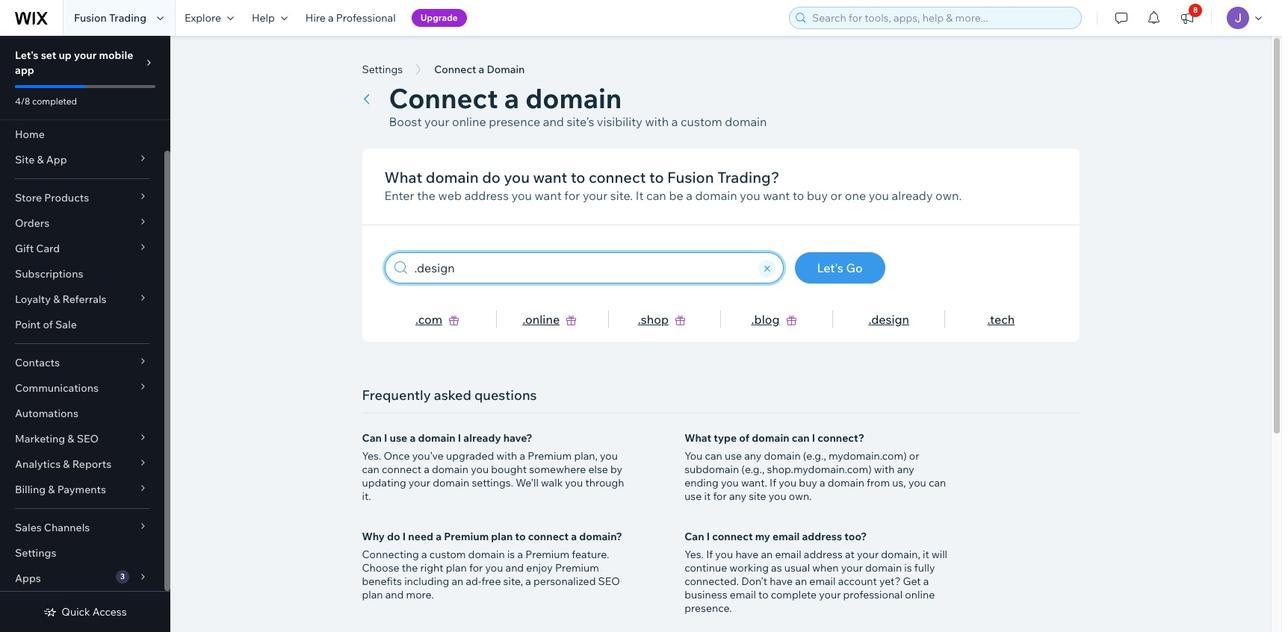 Task type: describe. For each thing, give the bounding box(es) containing it.
continue
[[685, 562, 727, 575]]

a down need
[[421, 549, 427, 562]]

email down working
[[730, 589, 756, 602]]

at
[[845, 549, 855, 562]]

own. inside what type of domain can i connect? you can use any domain (e.g., mydomain.com) or subdomain (e.g., shop.mydomain.com) with any ending you want. if you buy a domain from us, you can use it for any site you own.
[[789, 490, 812, 504]]

go
[[846, 261, 863, 276]]

plan,
[[574, 450, 598, 463]]

& for site
[[37, 153, 44, 167]]

want left site.
[[535, 188, 562, 203]]

fusion trading
[[74, 11, 146, 25]]

Search for tools, apps, help & more... field
[[808, 7, 1077, 28]]

loyalty
[[15, 293, 51, 306]]

connect a domain
[[434, 63, 525, 76]]

mobile
[[99, 49, 133, 62]]

through
[[585, 477, 624, 490]]

1 vertical spatial and
[[506, 562, 524, 575]]

connect?
[[818, 432, 865, 445]]

1 vertical spatial address
[[802, 531, 842, 544]]

site
[[15, 153, 35, 167]]

0 vertical spatial settings
[[362, 63, 403, 76]]

to inside the can i connect my email address too? yes. if you have an email address at your domain, it will continue working as usual when your domain is fully connected. don't have an email account yet? get a business email to complete your professional online presence.
[[759, 589, 769, 602]]

1 vertical spatial online
[[525, 312, 560, 327]]

help button
[[243, 0, 297, 36]]

address for email
[[804, 549, 843, 562]]

have?
[[503, 432, 532, 445]]

business
[[685, 589, 728, 602]]

do inside why do i need a premium plan to connect a domain? connecting a custom domain is a premium feature. choose the right plan for you and enjoy premium benefits including an ad-free site, a personalized seo plan and more.
[[387, 531, 400, 544]]

referrals
[[62, 293, 107, 306]]

want down trading?
[[763, 188, 790, 203]]

0 vertical spatial fusion
[[74, 11, 107, 25]]

for inside what type of domain can i connect? you can use any domain (e.g., mydomain.com) or subdomain (e.g., shop.mydomain.com) with any ending you want. if you buy a domain from us, you can use it for any site you own.
[[713, 490, 727, 504]]

hire a professional link
[[297, 0, 405, 36]]

your inside let's set up your mobile app
[[74, 49, 97, 62]]

yes. inside can i use a domain i already have? yes. once you've upgraded with a premium plan, you can connect a domain you bought somewhere else by updating your domain settings. we'll walk you through it.
[[362, 450, 381, 463]]

0 horizontal spatial plan
[[362, 589, 383, 602]]

premium right enjoy
[[555, 562, 599, 575]]

communications
[[15, 382, 99, 395]]

it inside the can i connect my email address too? yes. if you have an email address at your domain, it will continue working as usual when your domain is fully connected. don't have an email account yet? get a business email to complete your professional online presence.
[[923, 549, 930, 562]]

up
[[59, 49, 72, 62]]

4/8 completed
[[15, 96, 77, 107]]

your right at
[[857, 549, 879, 562]]

& for analytics
[[63, 458, 70, 472]]

. for blog
[[751, 312, 755, 327]]

1 horizontal spatial an
[[761, 549, 773, 562]]

already inside can i use a domain i already have? yes. once you've upgraded with a premium plan, you can connect a domain you bought somewhere else by updating your domain settings. we'll walk you through it.
[[464, 432, 501, 445]]

connect a domain boost your online presence and site's visibility with a custom domain
[[389, 81, 767, 129]]

let's for let's set up your mobile app
[[15, 49, 39, 62]]

. design
[[869, 312, 910, 327]]

once
[[384, 450, 410, 463]]

1 horizontal spatial have
[[770, 575, 793, 589]]

settings link
[[0, 541, 164, 566]]

domain inside the can i connect my email address too? yes. if you have an email address at your domain, it will continue working as usual when your domain is fully connected. don't have an email account yet? get a business email to complete your professional online presence.
[[865, 562, 902, 575]]

let's go
[[817, 261, 863, 276]]

can inside can i use a domain i already have? yes. once you've upgraded with a premium plan, you can connect a domain you bought somewhere else by updating your domain settings. we'll walk you through it.
[[362, 463, 380, 477]]

frequently
[[362, 387, 431, 404]]

gift
[[15, 242, 34, 256]]

sales channels
[[15, 522, 90, 535]]

. com
[[416, 312, 443, 327]]

need
[[408, 531, 433, 544]]

reports
[[72, 458, 112, 472]]

benefits
[[362, 575, 402, 589]]

seo inside why do i need a premium plan to connect a domain? connecting a custom domain is a premium feature. choose the right plan for you and enjoy premium benefits including an ad-free site, a personalized seo plan and more.
[[598, 575, 620, 589]]

fusion inside what domain do you want to connect to fusion trading? enter the web address you want for your site. it can be a domain you want to buy or one you already own.
[[667, 168, 714, 187]]

channels
[[44, 522, 90, 535]]

a inside what type of domain can i connect? you can use any domain (e.g., mydomain.com) or subdomain (e.g., shop.mydomain.com) with any ending you want. if you buy a domain from us, you can use it for any site you own.
[[820, 477, 826, 490]]

a up the feature.
[[571, 531, 577, 544]]

ad-
[[466, 575, 482, 589]]

any right from
[[897, 463, 915, 477]]

0 horizontal spatial (e.g.,
[[742, 463, 765, 477]]

presence.
[[685, 602, 732, 616]]

address for want
[[465, 188, 509, 203]]

somewhere
[[529, 463, 586, 477]]

account
[[838, 575, 877, 589]]

blog
[[755, 312, 780, 327]]

online inside the can i connect my email address too? yes. if you have an email address at your domain, it will continue working as usual when your domain is fully connected. don't have an email account yet? get a business email to complete your professional online presence.
[[905, 589, 935, 602]]

web
[[438, 188, 462, 203]]

presence
[[489, 114, 540, 129]]

a inside what domain do you want to connect to fusion trading? enter the web address you want for your site. it can be a domain you want to buy or one you already own.
[[686, 188, 693, 203]]

custom inside connect a domain boost your online presence and site's visibility with a custom domain
[[681, 114, 722, 129]]

payments
[[57, 484, 106, 497]]

a right once
[[424, 463, 430, 477]]

what for what domain do you want to connect to fusion trading?
[[384, 168, 422, 187]]

automations link
[[0, 401, 164, 427]]

to inside why do i need a premium plan to connect a domain? connecting a custom domain is a premium feature. choose the right plan for you and enjoy premium benefits including an ad-free site, a personalized seo plan and more.
[[515, 531, 526, 544]]

subdomain
[[685, 463, 739, 477]]

communications button
[[0, 376, 164, 401]]

gift card
[[15, 242, 60, 256]]

& for loyalty
[[53, 293, 60, 306]]

premium up personalized
[[525, 549, 570, 562]]

personalized
[[534, 575, 596, 589]]

sale
[[55, 318, 77, 332]]

marketing & seo button
[[0, 427, 164, 452]]

. blog
[[751, 312, 780, 327]]

connect for domain
[[434, 63, 476, 76]]

connect for domain
[[389, 81, 498, 115]]

buy inside what type of domain can i connect? you can use any domain (e.g., mydomain.com) or subdomain (e.g., shop.mydomain.com) with any ending you want. if you buy a domain from us, you can use it for any site you own.
[[799, 477, 818, 490]]

yes. inside the can i connect my email address too? yes. if you have an email address at your domain, it will continue working as usual when your domain is fully connected. don't have an email account yet? get a business email to complete your professional online presence.
[[685, 549, 704, 562]]

let's set up your mobile app
[[15, 49, 133, 77]]

subscriptions
[[15, 268, 83, 281]]

marketing
[[15, 433, 65, 446]]

let's for let's go
[[817, 261, 844, 276]]

contacts button
[[0, 350, 164, 376]]

you
[[685, 450, 703, 463]]

home link
[[0, 122, 164, 147]]

& for marketing
[[67, 433, 74, 446]]

. for com
[[416, 312, 418, 327]]

for inside why do i need a premium plan to connect a domain? connecting a custom domain is a premium feature. choose the right plan for you and enjoy premium benefits including an ad-free site, a personalized seo plan and more.
[[469, 562, 483, 575]]

home
[[15, 128, 45, 141]]

contacts
[[15, 356, 60, 370]]

billing
[[15, 484, 46, 497]]

email right my
[[773, 531, 800, 544]]

. for shop
[[638, 312, 641, 327]]

an inside why do i need a premium plan to connect a domain? connecting a custom domain is a premium feature. choose the right plan for you and enjoy premium benefits including an ad-free site, a personalized seo plan and more.
[[452, 575, 464, 589]]

us,
[[893, 477, 906, 490]]

mydomain.com)
[[829, 450, 907, 463]]

loyalty & referrals button
[[0, 287, 164, 312]]

billing & payments
[[15, 484, 106, 497]]

connect inside can i use a domain i already have? yes. once you've upgraded with a premium plan, you can connect a domain you bought somewhere else by updating your domain settings. we'll walk you through it.
[[382, 463, 422, 477]]

professional
[[843, 589, 903, 602]]

site
[[749, 490, 766, 504]]

8 button
[[1171, 0, 1204, 36]]

i inside why do i need a premium plan to connect a domain? connecting a custom domain is a premium feature. choose the right plan for you and enjoy premium benefits including an ad-free site, a personalized seo plan and more.
[[403, 531, 406, 544]]

updating
[[362, 477, 406, 490]]

your inside connect a domain boost your online presence and site's visibility with a custom domain
[[425, 114, 449, 129]]

& for billing
[[48, 484, 55, 497]]

including
[[404, 575, 449, 589]]

1 horizontal spatial (e.g.,
[[803, 450, 826, 463]]

any left site at the bottom
[[729, 490, 747, 504]]

a inside the can i connect my email address too? yes. if you have an email address at your domain, it will continue working as usual when your domain is fully connected. don't have an email account yet? get a business email to complete your professional online presence.
[[924, 575, 929, 589]]

by
[[611, 463, 623, 477]]

do inside what domain do you want to connect to fusion trading? enter the web address you want for your site. it can be a domain you want to buy or one you already own.
[[482, 168, 501, 187]]

a right need
[[436, 531, 442, 544]]

email left account
[[810, 575, 836, 589]]

a right hire
[[328, 11, 334, 25]]

domain inside why do i need a premium plan to connect a domain? connecting a custom domain is a premium feature. choose the right plan for you and enjoy premium benefits including an ad-free site, a personalized seo plan and more.
[[468, 549, 505, 562]]

is inside the can i connect my email address too? yes. if you have an email address at your domain, it will continue working as usual when your domain is fully connected. don't have an email account yet? get a business email to complete your professional online presence.
[[905, 562, 912, 575]]

usual
[[784, 562, 810, 575]]

feature.
[[572, 549, 609, 562]]

get
[[903, 575, 921, 589]]

hire a professional
[[306, 11, 396, 25]]

be
[[669, 188, 684, 203]]

. for online
[[523, 312, 525, 327]]

frequently asked questions
[[362, 387, 537, 404]]

and inside connect a domain boost your online presence and site's visibility with a custom domain
[[543, 114, 564, 129]]

domain,
[[881, 549, 921, 562]]

visibility
[[597, 114, 643, 129]]



Task type: vqa. For each thing, say whether or not it's contained in the screenshot.
leftmost Offer
no



Task type: locate. For each thing, give the bounding box(es) containing it.
the inside why do i need a premium plan to connect a domain? connecting a custom domain is a premium feature. choose the right plan for you and enjoy premium benefits including an ad-free site, a personalized seo plan and more.
[[402, 562, 418, 575]]

can inside the can i connect my email address too? yes. if you have an email address at your domain, it will continue working as usual when your domain is fully connected. don't have an email account yet? get a business email to complete your professional online presence.
[[685, 531, 704, 544]]

free
[[482, 575, 501, 589]]

it inside what type of domain can i connect? you can use any domain (e.g., mydomain.com) or subdomain (e.g., shop.mydomain.com) with any ending you want. if you buy a domain from us, you can use it for any site you own.
[[704, 490, 711, 504]]

0 horizontal spatial can
[[362, 432, 382, 445]]

the inside what domain do you want to connect to fusion trading? enter the web address you want for your site. it can be a domain you want to buy or one you already own.
[[417, 188, 436, 203]]

i up continue
[[707, 531, 710, 544]]

& inside popup button
[[67, 433, 74, 446]]

if inside what type of domain can i connect? you can use any domain (e.g., mydomain.com) or subdomain (e.g., shop.mydomain.com) with any ending you want. if you buy a domain from us, you can use it for any site you own.
[[770, 477, 777, 490]]

1 vertical spatial buy
[[799, 477, 818, 490]]

let's
[[15, 49, 39, 62], [817, 261, 844, 276]]

1 vertical spatial can
[[685, 531, 704, 544]]

0 vertical spatial and
[[543, 114, 564, 129]]

1 horizontal spatial for
[[564, 188, 580, 203]]

a right visibility
[[672, 114, 678, 129]]

4 . from the left
[[751, 312, 755, 327]]

let's inside let's set up your mobile app
[[15, 49, 39, 62]]

yet?
[[880, 575, 901, 589]]

use down type
[[725, 450, 742, 463]]

store products
[[15, 191, 89, 205]]

will
[[932, 549, 948, 562]]

domain
[[525, 81, 622, 115], [725, 114, 767, 129], [426, 168, 479, 187], [695, 188, 737, 203], [418, 432, 456, 445], [752, 432, 790, 445], [764, 450, 801, 463], [432, 463, 469, 477], [433, 477, 470, 490], [828, 477, 865, 490], [468, 549, 505, 562], [865, 562, 902, 575]]

0 horizontal spatial with
[[497, 450, 517, 463]]

2 vertical spatial online
[[905, 589, 935, 602]]

is left the fully
[[905, 562, 912, 575]]

online inside connect a domain boost your online presence and site's visibility with a custom domain
[[452, 114, 486, 129]]

address right web
[[465, 188, 509, 203]]

already right one
[[892, 188, 933, 203]]

connect inside connect a domain button
[[434, 63, 476, 76]]

or
[[831, 188, 842, 203], [909, 450, 920, 463]]

0 horizontal spatial let's
[[15, 49, 39, 62]]

1 vertical spatial or
[[909, 450, 920, 463]]

plan down choose on the bottom
[[362, 589, 383, 602]]

if
[[770, 477, 777, 490], [706, 549, 713, 562]]

settings.
[[472, 477, 513, 490]]

it left will
[[923, 549, 930, 562]]

5 . from the left
[[869, 312, 871, 327]]

settings
[[362, 63, 403, 76], [15, 547, 56, 560]]

the left right at the bottom of the page
[[402, 562, 418, 575]]

1 vertical spatial connect
[[389, 81, 498, 115]]

address inside what domain do you want to connect to fusion trading? enter the web address you want for your site. it can be a domain you want to buy or one you already own.
[[465, 188, 509, 203]]

1 horizontal spatial online
[[525, 312, 560, 327]]

can for can i connect my email address too? yes. if you have an email address at your domain, it will continue working as usual when your domain is fully connected. don't have an email account yet? get a business email to complete your professional online presence.
[[685, 531, 704, 544]]

app
[[46, 153, 67, 167]]

can
[[647, 188, 666, 203], [792, 432, 810, 445], [705, 450, 722, 463], [362, 463, 380, 477], [929, 477, 946, 490]]

a left enjoy
[[517, 549, 523, 562]]

the
[[417, 188, 436, 203], [402, 562, 418, 575]]

0 horizontal spatial and
[[385, 589, 404, 602]]

1 vertical spatial of
[[739, 432, 750, 445]]

ending
[[685, 477, 719, 490]]

(e.g., down 'connect?'
[[803, 450, 826, 463]]

online down the fully
[[905, 589, 935, 602]]

orders
[[15, 217, 49, 230]]

0 vertical spatial online
[[452, 114, 486, 129]]

with
[[645, 114, 669, 129], [497, 450, 517, 463], [874, 463, 895, 477]]

0 horizontal spatial fusion
[[74, 11, 107, 25]]

1 horizontal spatial or
[[909, 450, 920, 463]]

connected.
[[685, 575, 739, 589]]

a down have?
[[520, 450, 525, 463]]

1 vertical spatial use
[[725, 450, 742, 463]]

1 horizontal spatial yes.
[[685, 549, 704, 562]]

premium up ad-
[[444, 531, 489, 544]]

0 horizontal spatial have
[[736, 549, 759, 562]]

connect left my
[[712, 531, 753, 544]]

upgraded
[[446, 450, 494, 463]]

address up when
[[802, 531, 842, 544]]

your right when
[[841, 562, 863, 575]]

2 horizontal spatial with
[[874, 463, 895, 477]]

i left need
[[403, 531, 406, 544]]

with right shop.mydomain.com)
[[874, 463, 895, 477]]

0 horizontal spatial of
[[43, 318, 53, 332]]

can up continue
[[685, 531, 704, 544]]

2 horizontal spatial use
[[725, 450, 742, 463]]

6 . from the left
[[988, 312, 990, 327]]

0 vertical spatial own.
[[936, 188, 962, 203]]

your right up at top
[[74, 49, 97, 62]]

what domain do you want to connect to fusion trading? enter the web address you want for your site. it can be a domain you want to buy or one you already own.
[[384, 168, 962, 203]]

fusion
[[74, 11, 107, 25], [667, 168, 714, 187]]

1 horizontal spatial fusion
[[667, 168, 714, 187]]

1 vertical spatial own.
[[789, 490, 812, 504]]

settings down professional
[[362, 63, 403, 76]]

.
[[416, 312, 418, 327], [523, 312, 525, 327], [638, 312, 641, 327], [751, 312, 755, 327], [869, 312, 871, 327], [988, 312, 990, 327]]

the left web
[[417, 188, 436, 203]]

working
[[730, 562, 769, 575]]

1 horizontal spatial is
[[905, 562, 912, 575]]

buy right site at the bottom
[[799, 477, 818, 490]]

0 vertical spatial do
[[482, 168, 501, 187]]

connect inside why do i need a premium plan to connect a domain? connecting a custom domain is a premium feature. choose the right plan for you and enjoy premium benefits including an ad-free site, a personalized seo plan and more.
[[528, 531, 569, 544]]

1 horizontal spatial do
[[482, 168, 501, 187]]

& left reports
[[63, 458, 70, 472]]

an left ad-
[[452, 575, 464, 589]]

& right billing
[[48, 484, 55, 497]]

2 vertical spatial for
[[469, 562, 483, 575]]

buy left one
[[807, 188, 828, 203]]

else
[[588, 463, 608, 477]]

0 vertical spatial yes.
[[362, 450, 381, 463]]

site.
[[610, 188, 633, 203]]

0 vertical spatial can
[[362, 432, 382, 445]]

as
[[771, 562, 782, 575]]

your
[[74, 49, 97, 62], [425, 114, 449, 129], [583, 188, 608, 203], [409, 477, 430, 490], [857, 549, 879, 562], [841, 562, 863, 575], [819, 589, 841, 602]]

1 vertical spatial seo
[[598, 575, 620, 589]]

with down have?
[[497, 450, 517, 463]]

i left 'connect?'
[[812, 432, 815, 445]]

0 horizontal spatial it
[[704, 490, 711, 504]]

your inside can i use a domain i already have? yes. once you've upgraded with a premium plan, you can connect a domain you bought somewhere else by updating your domain settings. we'll walk you through it.
[[409, 477, 430, 490]]

design
[[871, 312, 910, 327]]

gift card button
[[0, 236, 164, 262]]

0 horizontal spatial yes.
[[362, 450, 381, 463]]

what type of domain can i connect? you can use any domain (e.g., mydomain.com) or subdomain (e.g., shop.mydomain.com) with any ending you want. if you buy a domain from us, you can use it for any site you own.
[[685, 432, 946, 504]]

i up upgraded
[[458, 432, 461, 445]]

plan up the free
[[491, 531, 513, 544]]

1 vertical spatial custom
[[430, 549, 466, 562]]

1 vertical spatial if
[[706, 549, 713, 562]]

1 horizontal spatial of
[[739, 432, 750, 445]]

quick
[[62, 606, 90, 620]]

of left sale
[[43, 318, 53, 332]]

quick access
[[62, 606, 127, 620]]

custom up what domain do you want to connect to fusion trading? enter the web address you want for your site. it can be a domain you want to buy or one you already own.
[[681, 114, 722, 129]]

seo
[[77, 433, 99, 446], [598, 575, 620, 589]]

your down when
[[819, 589, 841, 602]]

0 horizontal spatial or
[[831, 188, 842, 203]]

is up "site,"
[[507, 549, 515, 562]]

0 vertical spatial seo
[[77, 433, 99, 446]]

0 vertical spatial plan
[[491, 531, 513, 544]]

can right us, at the right bottom
[[929, 477, 946, 490]]

settings inside sidebar element
[[15, 547, 56, 560]]

. for design
[[869, 312, 871, 327]]

an down my
[[761, 549, 773, 562]]

a up you've
[[410, 432, 416, 445]]

1 vertical spatial the
[[402, 562, 418, 575]]

what inside what domain do you want to connect to fusion trading? enter the web address you want for your site. it can be a domain you want to buy or one you already own.
[[384, 168, 422, 187]]

fusion up be at the top right
[[667, 168, 714, 187]]

let's inside button
[[817, 261, 844, 276]]

for left site.
[[564, 188, 580, 203]]

connecting
[[362, 549, 419, 562]]

connect up enjoy
[[528, 531, 569, 544]]

0 vertical spatial custom
[[681, 114, 722, 129]]

& up analytics & reports
[[67, 433, 74, 446]]

can i connect my email address too? yes. if you have an email address at your domain, it will continue working as usual when your domain is fully connected. don't have an email account yet? get a business email to complete your professional online presence.
[[685, 531, 948, 616]]

0 vertical spatial let's
[[15, 49, 39, 62]]

or right mydomain.com)
[[909, 450, 920, 463]]

0 vertical spatial if
[[770, 477, 777, 490]]

buy inside what domain do you want to connect to fusion trading? enter the web address you want for your site. it can be a domain you want to buy or one you already own.
[[807, 188, 828, 203]]

0 horizontal spatial online
[[452, 114, 486, 129]]

and left "more." at the left bottom of the page
[[385, 589, 404, 602]]

& inside 'popup button'
[[48, 484, 55, 497]]

already inside what domain do you want to connect to fusion trading? enter the web address you want for your site. it can be a domain you want to buy or one you already own.
[[892, 188, 933, 203]]

i inside the can i connect my email address too? yes. if you have an email address at your domain, it will continue working as usual when your domain is fully connected. don't have an email account yet? get a business email to complete your professional online presence.
[[707, 531, 710, 544]]

loyalty & referrals
[[15, 293, 107, 306]]

have right don't
[[770, 575, 793, 589]]

you inside why do i need a premium plan to connect a domain? connecting a custom domain is a premium feature. choose the right plan for you and enjoy premium benefits including an ad-free site, a personalized seo plan and more.
[[485, 562, 503, 575]]

point of sale link
[[0, 312, 164, 338]]

3 . from the left
[[638, 312, 641, 327]]

2 vertical spatial and
[[385, 589, 404, 602]]

complete
[[771, 589, 817, 602]]

a down 'connect?'
[[820, 477, 826, 490]]

one
[[845, 188, 866, 203]]

1 vertical spatial for
[[713, 490, 727, 504]]

i up once
[[384, 432, 387, 445]]

from
[[867, 477, 890, 490]]

settings down sales
[[15, 547, 56, 560]]

1 . from the left
[[416, 312, 418, 327]]

premium inside can i use a domain i already have? yes. once you've upgraded with a premium plan, you can connect a domain you bought somewhere else by updating your domain settings. we'll walk you through it.
[[528, 450, 572, 463]]

connect inside the can i connect my email address too? yes. if you have an email address at your domain, it will continue working as usual when your domain is fully connected. don't have an email account yet? get a business email to complete your professional online presence.
[[712, 531, 753, 544]]

0 vertical spatial what
[[384, 168, 422, 187]]

with inside connect a domain boost your online presence and site's visibility with a custom domain
[[645, 114, 669, 129]]

let's left "go"
[[817, 261, 844, 276]]

0 horizontal spatial do
[[387, 531, 400, 544]]

and
[[543, 114, 564, 129], [506, 562, 524, 575], [385, 589, 404, 602]]

enjoy
[[526, 562, 553, 575]]

do down presence
[[482, 168, 501, 187]]

hire
[[306, 11, 326, 25]]

a right "site,"
[[526, 575, 531, 589]]

a right get
[[924, 575, 929, 589]]

why do i need a premium plan to connect a domain? connecting a custom domain is a premium feature. choose the right plan for you and enjoy premium benefits including an ad-free site, a personalized seo plan and more.
[[362, 531, 622, 602]]

can right it
[[647, 188, 666, 203]]

1 vertical spatial do
[[387, 531, 400, 544]]

0 vertical spatial the
[[417, 188, 436, 203]]

a right be at the top right
[[686, 188, 693, 203]]

your inside what domain do you want to connect to fusion trading? enter the web address you want for your site. it can be a domain you want to buy or one you already own.
[[583, 188, 608, 203]]

domain
[[487, 63, 525, 76]]

walk
[[541, 477, 563, 490]]

plan right right at the bottom of the page
[[446, 562, 467, 575]]

of right type
[[739, 432, 750, 445]]

can up shop.mydomain.com)
[[792, 432, 810, 445]]

1 horizontal spatial seo
[[598, 575, 620, 589]]

trading
[[109, 11, 146, 25]]

can for can i use a domain i already have? yes. once you've upgraded with a premium plan, you can connect a domain you bought somewhere else by updating your domain settings. we'll walk you through it.
[[362, 432, 382, 445]]

1 horizontal spatial plan
[[446, 562, 467, 575]]

1 vertical spatial settings
[[15, 547, 56, 560]]

is inside why do i need a premium plan to connect a domain? connecting a custom domain is a premium feature. choose the right plan for you and enjoy premium benefits including an ad-free site, a personalized seo plan and more.
[[507, 549, 515, 562]]

what up enter
[[384, 168, 422, 187]]

upgrade
[[420, 12, 458, 23]]

with right visibility
[[645, 114, 669, 129]]

own. inside what domain do you want to connect to fusion trading? enter the web address you want for your site. it can be a domain you want to buy or one you already own.
[[936, 188, 962, 203]]

do
[[482, 168, 501, 187], [387, 531, 400, 544]]

0 horizontal spatial already
[[464, 432, 501, 445]]

0 horizontal spatial is
[[507, 549, 515, 562]]

1 horizontal spatial with
[[645, 114, 669, 129]]

. online
[[523, 312, 560, 327]]

can up it.
[[362, 463, 380, 477]]

store
[[15, 191, 42, 205]]

fusion left "trading"
[[74, 11, 107, 25]]

seo up reports
[[77, 433, 99, 446]]

1 horizontal spatial settings
[[362, 63, 403, 76]]

analytics & reports button
[[0, 452, 164, 478]]

0 vertical spatial address
[[465, 188, 509, 203]]

0 horizontal spatial what
[[384, 168, 422, 187]]

a left domain
[[479, 63, 484, 76]]

or inside what domain do you want to connect to fusion trading? enter the web address you want for your site. it can be a domain you want to buy or one you already own.
[[831, 188, 842, 203]]

2 horizontal spatial for
[[713, 490, 727, 504]]

site's
[[567, 114, 594, 129]]

you inside the can i connect my email address too? yes. if you have an email address at your domain, it will continue working as usual when your domain is fully connected. don't have an email account yet? get a business email to complete your professional online presence.
[[715, 549, 733, 562]]

of inside what type of domain can i connect? you can use any domain (e.g., mydomain.com) or subdomain (e.g., shop.mydomain.com) with any ending you want. if you buy a domain from us, you can use it for any site you own.
[[739, 432, 750, 445]]

1 horizontal spatial can
[[685, 531, 704, 544]]

1 horizontal spatial use
[[685, 490, 702, 504]]

0 vertical spatial have
[[736, 549, 759, 562]]

your right boost
[[425, 114, 449, 129]]

. for tech
[[988, 312, 990, 327]]

completed
[[32, 96, 77, 107]]

2 horizontal spatial and
[[543, 114, 564, 129]]

a down domain
[[504, 81, 519, 115]]

2 vertical spatial use
[[685, 490, 702, 504]]

subscriptions link
[[0, 262, 164, 287]]

0 horizontal spatial use
[[390, 432, 407, 445]]

2 . from the left
[[523, 312, 525, 327]]

2 horizontal spatial online
[[905, 589, 935, 602]]

connect inside connect a domain boost your online presence and site's visibility with a custom domain
[[389, 81, 498, 115]]

sales
[[15, 522, 42, 535]]

1 vertical spatial what
[[685, 432, 712, 445]]

1 vertical spatial let's
[[817, 261, 844, 276]]

a inside button
[[479, 63, 484, 76]]

have down my
[[736, 549, 759, 562]]

2 vertical spatial plan
[[362, 589, 383, 602]]

connect
[[589, 168, 646, 187], [382, 463, 422, 477], [528, 531, 569, 544], [712, 531, 753, 544]]

use up once
[[390, 432, 407, 445]]

if inside the can i connect my email address too? yes. if you have an email address at your domain, it will continue working as usual when your domain is fully connected. don't have an email account yet? get a business email to complete your professional online presence.
[[706, 549, 713, 562]]

connect inside what domain do you want to connect to fusion trading? enter the web address you want for your site. it can be a domain you want to buy or one you already own.
[[589, 168, 646, 187]]

& inside "dropdown button"
[[63, 458, 70, 472]]

2 horizontal spatial an
[[795, 575, 807, 589]]

what for what type of domain can i connect?
[[685, 432, 712, 445]]

0 horizontal spatial seo
[[77, 433, 99, 446]]

can right you at the right of page
[[705, 450, 722, 463]]

trading?
[[718, 168, 780, 187]]

can
[[362, 432, 382, 445], [685, 531, 704, 544]]

site,
[[503, 575, 523, 589]]

connect left domain
[[434, 63, 476, 76]]

. shop
[[638, 312, 669, 327]]

your left site.
[[583, 188, 608, 203]]

billing & payments button
[[0, 478, 164, 503]]

0 horizontal spatial for
[[469, 562, 483, 575]]

1 horizontal spatial what
[[685, 432, 712, 445]]

with inside what type of domain can i connect? you can use any domain (e.g., mydomain.com) or subdomain (e.g., shop.mydomain.com) with any ending you want. if you buy a domain from us, you can use it for any site you own.
[[874, 463, 895, 477]]

if up connected.
[[706, 549, 713, 562]]

custom
[[681, 114, 722, 129], [430, 549, 466, 562]]

access
[[93, 606, 127, 620]]

& right loyalty
[[53, 293, 60, 306]]

0 vertical spatial it
[[704, 490, 711, 504]]

online left presence
[[452, 114, 486, 129]]

what inside what type of domain can i connect? you can use any domain (e.g., mydomain.com) or subdomain (e.g., shop.mydomain.com) with any ending you want. if you buy a domain from us, you can use it for any site you own.
[[685, 432, 712, 445]]

i
[[384, 432, 387, 445], [458, 432, 461, 445], [812, 432, 815, 445], [403, 531, 406, 544], [707, 531, 710, 544]]

use inside can i use a domain i already have? yes. once you've upgraded with a premium plan, you can connect a domain you bought somewhere else by updating your domain settings. we'll walk you through it.
[[390, 432, 407, 445]]

set
[[41, 49, 56, 62]]

bought
[[491, 463, 527, 477]]

products
[[44, 191, 89, 205]]

any up want.
[[745, 450, 762, 463]]

yes. up connected.
[[685, 549, 704, 562]]

it
[[636, 188, 644, 203]]

email left when
[[775, 549, 802, 562]]

upgrade button
[[412, 9, 467, 27]]

with inside can i use a domain i already have? yes. once you've upgraded with a premium plan, you can connect a domain you bought somewhere else by updating your domain settings. we'll walk you through it.
[[497, 450, 517, 463]]

seo inside popup button
[[77, 433, 99, 446]]

marketing & seo
[[15, 433, 99, 446]]

quick access button
[[44, 606, 127, 620]]

or inside what type of domain can i connect? you can use any domain (e.g., mydomain.com) or subdomain (e.g., shop.mydomain.com) with any ending you want. if you buy a domain from us, you can use it for any site you own.
[[909, 450, 920, 463]]

1 vertical spatial fusion
[[667, 168, 714, 187]]

0 vertical spatial connect
[[434, 63, 476, 76]]

we'll
[[516, 477, 539, 490]]

1 horizontal spatial it
[[923, 549, 930, 562]]

of inside sidebar element
[[43, 318, 53, 332]]

0 horizontal spatial own.
[[789, 490, 812, 504]]

for down subdomain
[[713, 490, 727, 504]]

i inside what type of domain can i connect? you can use any domain (e.g., mydomain.com) or subdomain (e.g., shop.mydomain.com) with any ending you want. if you buy a domain from us, you can use it for any site you own.
[[812, 432, 815, 445]]

2 horizontal spatial plan
[[491, 531, 513, 544]]

1 vertical spatial have
[[770, 575, 793, 589]]

when
[[813, 562, 839, 575]]

2 vertical spatial address
[[804, 549, 843, 562]]

0 horizontal spatial custom
[[430, 549, 466, 562]]

more.
[[406, 589, 434, 602]]

email
[[773, 531, 800, 544], [775, 549, 802, 562], [810, 575, 836, 589], [730, 589, 756, 602]]

let's up app
[[15, 49, 39, 62]]

you've
[[412, 450, 444, 463]]

1 horizontal spatial custom
[[681, 114, 722, 129]]

and left site's on the left of page
[[543, 114, 564, 129]]

an left when
[[795, 575, 807, 589]]

e.g. mystunningwebsite.com field
[[410, 253, 756, 283]]

can inside can i use a domain i already have? yes. once you've upgraded with a premium plan, you can connect a domain you bought somewhere else by updating your domain settings. we'll walk you through it.
[[362, 432, 382, 445]]

professional
[[336, 11, 396, 25]]

1 horizontal spatial if
[[770, 477, 777, 490]]

can inside what domain do you want to connect to fusion trading? enter the web address you want for your site. it can be a domain you want to buy or one you already own.
[[647, 188, 666, 203]]

custom inside why do i need a premium plan to connect a domain? connecting a custom domain is a premium feature. choose the right plan for you and enjoy premium benefits including an ad-free site, a personalized seo plan and more.
[[430, 549, 466, 562]]

address left at
[[804, 549, 843, 562]]

your down you've
[[409, 477, 430, 490]]

it down subdomain
[[704, 490, 711, 504]]

0 horizontal spatial an
[[452, 575, 464, 589]]

for inside what domain do you want to connect to fusion trading? enter the web address you want for your site. it can be a domain you want to buy or one you already own.
[[564, 188, 580, 203]]

& right site
[[37, 153, 44, 167]]

shop
[[641, 312, 669, 327]]

questions
[[474, 387, 537, 404]]

yes. left once
[[362, 450, 381, 463]]

(e.g., up site at the bottom
[[742, 463, 765, 477]]

choose
[[362, 562, 400, 575]]

0 vertical spatial buy
[[807, 188, 828, 203]]

1 horizontal spatial and
[[506, 562, 524, 575]]

1 vertical spatial already
[[464, 432, 501, 445]]

and left enjoy
[[506, 562, 524, 575]]

premium
[[528, 450, 572, 463], [444, 531, 489, 544], [525, 549, 570, 562], [555, 562, 599, 575]]

sidebar element
[[0, 36, 170, 633]]

0 vertical spatial of
[[43, 318, 53, 332]]

seo down the feature.
[[598, 575, 620, 589]]

analytics & reports
[[15, 458, 112, 472]]

want down site's on the left of page
[[533, 168, 568, 187]]

&
[[37, 153, 44, 167], [53, 293, 60, 306], [67, 433, 74, 446], [63, 458, 70, 472], [48, 484, 55, 497]]

0 vertical spatial for
[[564, 188, 580, 203]]

1 horizontal spatial own.
[[936, 188, 962, 203]]

1 horizontal spatial let's
[[817, 261, 844, 276]]

site & app button
[[0, 147, 164, 173]]



